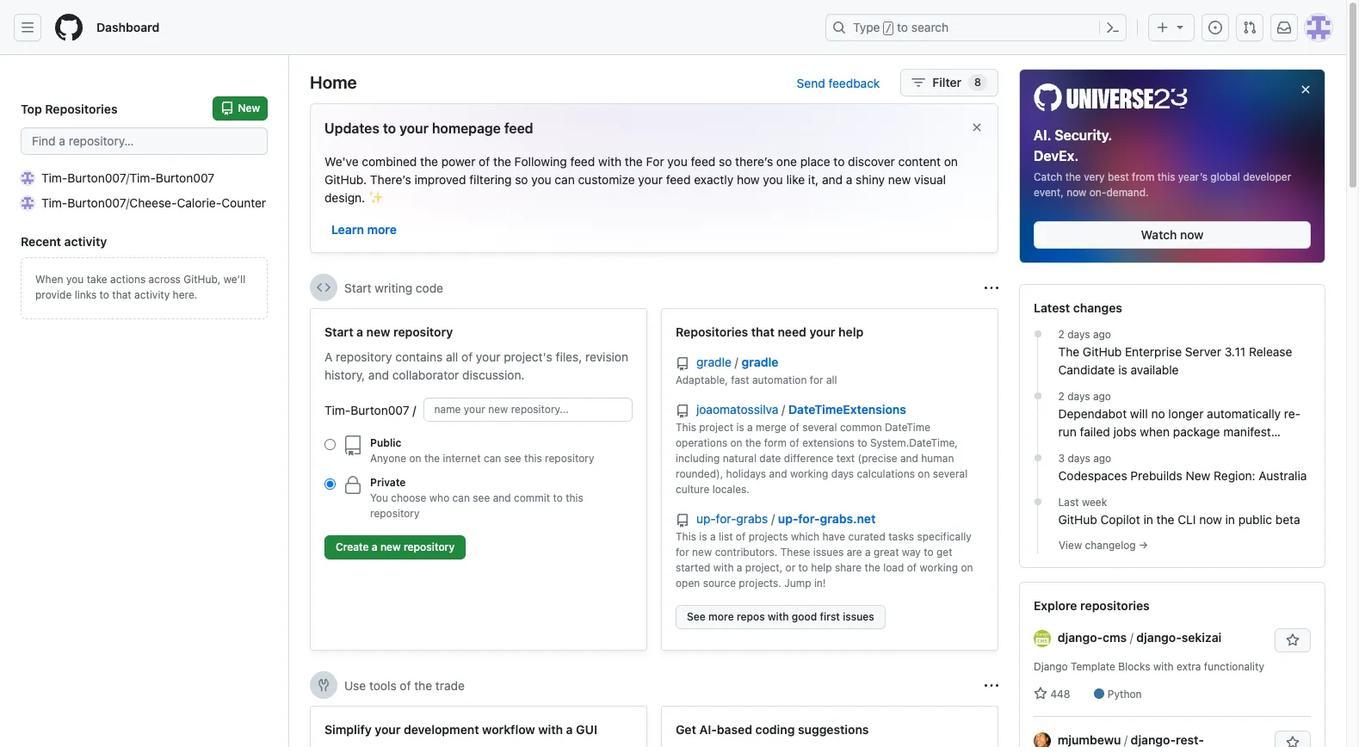 Task type: describe. For each thing, give the bounding box(es) containing it.
1 gradle link from the left
[[697, 355, 735, 369]]

to right or
[[799, 561, 808, 574]]

2 for- from the left
[[798, 511, 820, 526]]

code
[[416, 280, 443, 295]]

this for joaomatossilva
[[676, 421, 696, 434]]

australia
[[1259, 468, 1307, 483]]

can inside we've combined the power of the following feed with the for you feed so there's one place to discover content on github. there's improved filtering so you can customize your feed exactly how you like it, and a shiny new visual design. ✨
[[555, 172, 575, 187]]

and inside a repository contains all of your project's files, revision history, and collaborator discussion.
[[368, 368, 389, 382]]

the inside public anyone on the internet can see this repository
[[424, 452, 440, 465]]

need
[[778, 325, 807, 339]]

links
[[75, 288, 97, 301]]

projects
[[749, 530, 788, 543]]

security.
[[1055, 127, 1113, 143]]

there's
[[735, 154, 773, 169]]

your inside we've combined the power of the following feed with the for you feed so there's one place to discover content on github. there's improved filtering so you can customize your feed exactly how you like it, and a shiny new visual design. ✨
[[638, 172, 663, 187]]

a inside we've combined the power of the following feed with the for you feed so there's one place to discover content on github. there's improved filtering so you can customize your feed exactly how you like it, and a shiny new visual design. ✨
[[846, 172, 853, 187]]

ago inside 3 days ago codespaces prebuilds new region: australia
[[1094, 452, 1112, 465]]

manifest
[[1224, 424, 1272, 439]]

start a new repository
[[325, 325, 453, 339]]

trade
[[436, 678, 465, 693]]

see more repos with good first issues link
[[676, 605, 886, 629]]

to inside the private you choose who can see and commit to this repository
[[553, 492, 563, 505]]

jobs
[[1114, 424, 1137, 439]]

2 days ago the github enterprise server 3.11 release candidate is available
[[1059, 328, 1293, 377]]

2 up- from the left
[[778, 511, 798, 526]]

revision
[[586, 350, 629, 364]]

to left search
[[897, 20, 908, 34]]

star image
[[1034, 687, 1048, 701]]

project
[[699, 421, 734, 434]]

1 vertical spatial repositories
[[676, 325, 748, 339]]

ago for failed
[[1093, 390, 1111, 403]]

common
[[840, 421, 882, 434]]

simplify your development workflow with a gui element
[[310, 706, 647, 747]]

counter
[[221, 195, 266, 210]]

source
[[703, 577, 736, 590]]

django- up django template blocks with extra functionality
[[1137, 630, 1182, 645]]

feed left the exactly
[[666, 172, 691, 187]]

calculations
[[857, 468, 915, 480]]

private
[[370, 476, 406, 489]]

repo image for up-for-grabs
[[676, 514, 690, 528]]

github.
[[325, 172, 367, 187]]

star this repository image for django-sekizai
[[1286, 633, 1300, 647]]

updates
[[325, 121, 380, 136]]

and down date
[[769, 468, 787, 480]]

on inside public anyone on the internet can see this repository
[[409, 452, 422, 465]]

on up natural
[[731, 437, 743, 449]]

with inside explore repositories navigation
[[1154, 660, 1174, 673]]

github inside last week github copilot in the cli now in public beta
[[1059, 512, 1098, 527]]

when
[[1140, 424, 1170, 439]]

this for up-for-grabs
[[676, 530, 696, 543]]

visual
[[914, 172, 946, 187]]

server
[[1186, 344, 1222, 359]]

with inside the simplify your development workflow with a gui element
[[538, 722, 563, 737]]

1 in from the left
[[1144, 512, 1154, 527]]

repository inside the private you choose who can see and commit to this repository
[[370, 507, 420, 520]]

this inside the private you choose who can see and commit to this repository
[[566, 492, 584, 505]]

when
[[35, 273, 63, 286]]

tim-burton007 / cheese-calorie-counter
[[41, 195, 266, 210]]

collaborator
[[392, 368, 459, 382]]

new inside button
[[381, 541, 401, 554]]

good
[[792, 610, 817, 623]]

why am i seeing this? image
[[985, 281, 999, 295]]

type
[[853, 20, 880, 34]]

tools image
[[317, 678, 331, 692]]

this project is a merge of several common datetime operations on the form of  extensions to system.datetime, including natural date difference text (precise and human rounded), holidays and working days calculations on several culture locales.
[[676, 421, 968, 496]]

longer
[[1169, 406, 1204, 421]]

of down joaomatossilva / datetimeextensions
[[790, 421, 800, 434]]

simplify your development workflow with a gui
[[325, 722, 598, 737]]

locales.
[[713, 483, 750, 496]]

see
[[687, 610, 706, 623]]

or
[[786, 561, 796, 574]]

new link
[[213, 96, 268, 121]]

up-for-grabs link
[[697, 511, 771, 526]]

a up history,
[[357, 325, 363, 339]]

repos
[[737, 610, 765, 623]]

burton007 for tim-burton007 / tim-burton007
[[67, 170, 126, 185]]

cms
[[1103, 630, 1127, 645]]

create a new repository element
[[325, 323, 633, 567]]

a left gui
[[566, 722, 573, 737]]

design.
[[325, 190, 365, 205]]

the inside this project is a merge of several common datetime operations on the form of  extensions to system.datetime, including natural date difference text (precise and human rounded), holidays and working days calculations on several culture locales.
[[746, 437, 761, 449]]

more for see
[[709, 610, 734, 623]]

days inside this project is a merge of several common datetime operations on the form of  extensions to system.datetime, including natural date difference text (precise and human rounded), holidays and working days calculations on several culture locales.
[[832, 468, 854, 480]]

you right for
[[668, 154, 688, 169]]

on-
[[1090, 186, 1107, 199]]

git pull request image
[[1243, 21, 1257, 34]]

contributors.
[[715, 546, 778, 559]]

tim-burton007 /
[[325, 403, 416, 417]]

the left trade
[[414, 678, 432, 693]]

template
[[1071, 660, 1116, 673]]

new inside 3 days ago codespaces prebuilds new region: australia
[[1186, 468, 1211, 483]]

tim- up 'cheese-'
[[130, 170, 156, 185]]

/ down tim-burton007 / tim-burton007
[[126, 195, 129, 210]]

none radio inside create a new repository element
[[325, 479, 336, 490]]

exactly
[[694, 172, 734, 187]]

your up combined
[[400, 121, 429, 136]]

repository up 'contains'
[[393, 325, 453, 339]]

learn
[[331, 222, 364, 237]]

is inside this project is a merge of several common datetime operations on the form of  extensions to system.datetime, including natural date difference text (precise and human rounded), holidays and working days calculations on several culture locales.
[[737, 421, 745, 434]]

(precise
[[858, 452, 898, 465]]

django- for rest-
[[1131, 732, 1176, 747]]

dependabot will no longer automatically re- run failed jobs when package manifest changes link
[[1059, 404, 1311, 457]]

feed up following
[[504, 121, 533, 136]]

on down human
[[918, 468, 930, 480]]

we'll
[[224, 273, 246, 286]]

feed up the customize
[[570, 154, 595, 169]]

of right list
[[736, 530, 746, 543]]

top repositories
[[21, 101, 118, 116]]

one
[[777, 154, 797, 169]]

the left for
[[625, 154, 643, 169]]

new inside this is a list of projects which have curated tasks specifically for new contributors. these issues are a great way to get started with a project, or to help share the load of working on open source projects. jump in!
[[692, 546, 712, 559]]

cli
[[1178, 512, 1196, 527]]

none radio inside create a new repository element
[[325, 439, 336, 450]]

first
[[820, 610, 840, 623]]

lock image
[[343, 475, 363, 496]]

homepage image
[[55, 14, 83, 41]]

last
[[1059, 496, 1079, 508]]

close image
[[1299, 83, 1313, 96]]

with inside see more repos with good first issues link
[[768, 610, 789, 623]]

specifically
[[917, 530, 972, 543]]

holidays
[[726, 468, 766, 480]]

way
[[902, 546, 921, 559]]

Repository name text field
[[423, 398, 633, 422]]

3
[[1059, 452, 1065, 465]]

and inside we've combined the power of the following feed with the for you feed so there's one place to discover content on github. there's improved filtering so you can customize your feed exactly how you like it, and a shiny new visual design. ✨
[[822, 172, 843, 187]]

dashboard
[[96, 20, 160, 34]]

run
[[1059, 424, 1077, 439]]

1 horizontal spatial so
[[719, 154, 732, 169]]

/ right mjumbewu at bottom right
[[1125, 732, 1128, 747]]

is inside 2 days ago the github enterprise server 3.11 release candidate is available
[[1119, 362, 1128, 377]]

django template blocks with extra functionality
[[1034, 660, 1265, 673]]

x image
[[970, 121, 984, 134]]

search
[[912, 20, 949, 34]]

/ inside create a new repository element
[[413, 403, 416, 417]]

filter image
[[912, 76, 926, 90]]

human
[[922, 452, 954, 465]]

/ up projects on the bottom of the page
[[771, 511, 775, 526]]

can inside public anyone on the internet can see this repository
[[484, 452, 501, 465]]

new down 'writing' in the top left of the page
[[366, 325, 390, 339]]

1 up- from the left
[[697, 511, 716, 526]]

a left list
[[710, 530, 716, 543]]

great
[[874, 546, 899, 559]]

a inside this project is a merge of several common datetime operations on the form of  extensions to system.datetime, including natural date difference text (precise and human rounded), holidays and working days calculations on several culture locales.
[[747, 421, 753, 434]]

triangle down image
[[1174, 20, 1187, 34]]

date
[[760, 452, 781, 465]]

operations
[[676, 437, 728, 449]]

2 gradle link from the left
[[742, 355, 779, 369]]

a right are at the right bottom
[[865, 546, 871, 559]]

recent activity
[[21, 234, 107, 249]]

the inside this is a list of projects which have curated tasks specifically for new contributors. these issues are a great way to get started with a project, or to help share the load of working on open source projects. jump in!
[[865, 561, 881, 574]]

who
[[429, 492, 450, 505]]

there's
[[370, 172, 411, 187]]

the up filtering
[[493, 154, 511, 169]]

view
[[1059, 539, 1082, 552]]

ago for is
[[1093, 328, 1111, 341]]

failed
[[1080, 424, 1111, 439]]

shiny
[[856, 172, 885, 187]]

the up improved
[[420, 154, 438, 169]]

copilot
[[1101, 512, 1141, 527]]

/ right "cms"
[[1130, 630, 1134, 645]]

latest
[[1034, 300, 1070, 315]]

django- for cms
[[1058, 630, 1103, 645]]

command palette image
[[1106, 21, 1120, 34]]

demand.
[[1107, 186, 1149, 199]]

2 for the github enterprise server 3.11 release candidate is available
[[1059, 328, 1065, 341]]

send feedback
[[797, 75, 880, 90]]

you left like
[[763, 172, 783, 187]]

start writing code
[[344, 280, 443, 295]]

and down the system.datetime,
[[901, 452, 919, 465]]

you inside the when you take actions across github, we'll provide links to that activity here.
[[66, 273, 84, 286]]

use
[[344, 678, 366, 693]]

codespaces prebuilds new region: australia link
[[1059, 466, 1311, 484]]

django-rest-
[[1034, 732, 1205, 747]]

to left get
[[924, 546, 934, 559]]

is inside this is a list of projects which have curated tasks specifically for new contributors. these issues are a great way to get started with a project, or to help share the load of working on open source projects. jump in!
[[699, 530, 707, 543]]



Task type: locate. For each thing, give the bounding box(es) containing it.
functionality
[[1204, 660, 1265, 673]]

see up commit
[[504, 452, 521, 465]]

days inside 2 days ago dependabot will no longer automatically re- run failed jobs when package manifest changes
[[1068, 390, 1090, 403]]

following
[[515, 154, 567, 169]]

2 dot fill image from the top
[[1031, 495, 1045, 508]]

2 vertical spatial this
[[566, 492, 584, 505]]

days for dependabot
[[1068, 390, 1090, 403]]

days inside 3 days ago codespaces prebuilds new region: australia
[[1068, 452, 1091, 465]]

2 horizontal spatial is
[[1119, 362, 1128, 377]]

this right commit
[[566, 492, 584, 505]]

writing
[[375, 280, 413, 295]]

0 horizontal spatial up-
[[697, 511, 716, 526]]

tim- for tim-burton007 /
[[325, 403, 351, 417]]

tim burton007 image
[[21, 171, 34, 185]]

project,
[[745, 561, 783, 574]]

/ up the fast
[[735, 355, 739, 369]]

0 vertical spatial see
[[504, 452, 521, 465]]

for- up which
[[798, 511, 820, 526]]

0 horizontal spatial new
[[238, 102, 260, 115]]

send
[[797, 75, 825, 90]]

burton007 down tim-burton007 / tim-burton007
[[67, 195, 126, 210]]

learn more
[[331, 222, 397, 237]]

start for start a new repository
[[325, 325, 354, 339]]

python
[[1108, 688, 1142, 701]]

@mjumbewu profile image
[[1034, 733, 1051, 747]]

this
[[1158, 170, 1176, 183], [524, 452, 542, 465], [566, 492, 584, 505]]

1 vertical spatial 2
[[1059, 390, 1065, 403]]

2 vertical spatial ago
[[1094, 452, 1112, 465]]

dot fill image
[[1031, 451, 1045, 465], [1031, 495, 1045, 508]]

all up datetimeextensions
[[827, 374, 837, 387]]

2 inside 2 days ago the github enterprise server 3.11 release candidate is available
[[1059, 328, 1065, 341]]

year's
[[1179, 170, 1208, 183]]

1 dot fill image from the top
[[1031, 451, 1045, 465]]

1 horizontal spatial this
[[566, 492, 584, 505]]

1 vertical spatial more
[[709, 610, 734, 623]]

catch
[[1034, 170, 1063, 183]]

@django-cms profile image
[[1034, 630, 1051, 647]]

repositories that need your help
[[676, 325, 864, 339]]

the inside last week github copilot in the cli now in public beta
[[1157, 512, 1175, 527]]

working down difference
[[790, 468, 829, 480]]

0 horizontal spatial that
[[112, 288, 132, 301]]

can inside the private you choose who can see and commit to this repository
[[453, 492, 470, 505]]

activity inside the when you take actions across github, we'll provide links to that activity here.
[[134, 288, 170, 301]]

1 horizontal spatial new
[[1186, 468, 1211, 483]]

datetimeextensions
[[789, 402, 907, 417]]

like
[[787, 172, 805, 187]]

burton007 inside create a new repository element
[[351, 403, 410, 417]]

1 horizontal spatial for-
[[798, 511, 820, 526]]

and right history,
[[368, 368, 389, 382]]

on inside we've combined the power of the following feed with the for you feed so there's one place to discover content on github. there's improved filtering so you can customize your feed exactly how you like it, and a shiny new visual design. ✨
[[944, 154, 958, 169]]

0 vertical spatial 2
[[1059, 328, 1065, 341]]

watch now link
[[1034, 221, 1311, 248]]

updates to your homepage feed
[[325, 121, 533, 136]]

1 this from the top
[[676, 421, 696, 434]]

code image
[[317, 281, 331, 294]]

2 dot fill image from the top
[[1031, 389, 1045, 403]]

of up filtering
[[479, 154, 490, 169]]

merge
[[756, 421, 787, 434]]

1 vertical spatial dot fill image
[[1031, 389, 1045, 403]]

that down actions
[[112, 288, 132, 301]]

2 this from the top
[[676, 530, 696, 543]]

1 vertical spatial several
[[933, 468, 968, 480]]

when you take actions across github, we'll provide links to that activity here.
[[35, 273, 246, 301]]

days inside 2 days ago the github enterprise server 3.11 release candidate is available
[[1068, 328, 1090, 341]]

1 dot fill image from the top
[[1031, 327, 1045, 341]]

candidate
[[1059, 362, 1115, 377]]

now
[[1067, 186, 1087, 199], [1181, 227, 1204, 242], [1200, 512, 1223, 527]]

repository up history,
[[336, 350, 392, 364]]

start for start writing code
[[344, 280, 372, 295]]

dot fill image left 3
[[1031, 451, 1045, 465]]

of right tools
[[400, 678, 411, 693]]

form
[[764, 437, 787, 449]]

help inside this is a list of projects which have curated tasks specifically for new contributors. these issues are a great way to get started with a project, or to help share the load of working on open source projects. jump in!
[[811, 561, 832, 574]]

days
[[1068, 328, 1090, 341], [1068, 390, 1090, 403], [1068, 452, 1091, 465], [832, 468, 854, 480]]

the left internet on the left bottom of the page
[[424, 452, 440, 465]]

0 vertical spatial changes
[[1074, 300, 1123, 315]]

new
[[888, 172, 911, 187], [366, 325, 390, 339], [381, 541, 401, 554], [692, 546, 712, 559]]

based
[[717, 722, 753, 737]]

issue opened image
[[1209, 21, 1223, 34]]

repositories up gradle / gradle
[[676, 325, 748, 339]]

1 vertical spatial issues
[[843, 610, 875, 623]]

0 vertical spatial new
[[238, 102, 260, 115]]

dot fill image left last
[[1031, 495, 1045, 508]]

tim- for tim-burton007 / cheese-calorie-counter
[[41, 195, 67, 210]]

0 horizontal spatial gradle
[[697, 355, 732, 369]]

repository down choose
[[370, 507, 420, 520]]

joaomatossilva link
[[697, 402, 782, 417]]

0 horizontal spatial see
[[473, 492, 490, 505]]

working inside this project is a merge of several common datetime operations on the form of  extensions to system.datetime, including natural date difference text (precise and human rounded), holidays and working days calculations on several culture locales.
[[790, 468, 829, 480]]

1 vertical spatial that
[[751, 325, 775, 339]]

grabs.net
[[820, 511, 876, 526]]

0 horizontal spatial for-
[[716, 511, 737, 526]]

this inside public anyone on the internet can see this repository
[[524, 452, 542, 465]]

see inside the private you choose who can see and commit to this repository
[[473, 492, 490, 505]]

all up collaborator
[[446, 350, 458, 364]]

0 vertical spatial this
[[1158, 170, 1176, 183]]

1 horizontal spatial more
[[709, 610, 734, 623]]

with inside this is a list of projects which have curated tasks specifically for new contributors. these issues are a great way to get started with a project, or to help share the load of working on open source projects. jump in!
[[714, 561, 734, 574]]

0 vertical spatial dot fill image
[[1031, 451, 1045, 465]]

2 gradle from the left
[[742, 355, 779, 369]]

2 horizontal spatial can
[[555, 172, 575, 187]]

tim- right cheese calorie counter "image"
[[41, 195, 67, 210]]

repositories right top
[[45, 101, 118, 116]]

beta
[[1276, 512, 1301, 527]]

public
[[370, 437, 402, 449]]

with left gui
[[538, 722, 563, 737]]

tim-burton007 / tim-burton007
[[41, 170, 215, 185]]

1 vertical spatial this
[[524, 452, 542, 465]]

the github enterprise server 3.11 release candidate is available link
[[1059, 342, 1311, 378]]

issues inside this is a list of projects which have curated tasks specifically for new contributors. these issues are a great way to get started with a project, or to help share the load of working on open source projects. jump in!
[[813, 546, 844, 559]]

1 horizontal spatial in
[[1226, 512, 1236, 527]]

the left cli
[[1157, 512, 1175, 527]]

of down the way on the bottom right
[[907, 561, 917, 574]]

to right place
[[834, 154, 845, 169]]

0 horizontal spatial is
[[699, 530, 707, 543]]

dot fill image for github copilot in the cli now in public beta
[[1031, 495, 1045, 508]]

with up source
[[714, 561, 734, 574]]

new inside we've combined the power of the following feed with the for you feed so there's one place to discover content on github. there's improved filtering so you can customize your feed exactly how you like it, and a shiny new visual design. ✨
[[888, 172, 911, 187]]

None radio
[[325, 479, 336, 490]]

a inside button
[[372, 541, 378, 554]]

0 vertical spatial start
[[344, 280, 372, 295]]

0 horizontal spatial several
[[803, 421, 837, 434]]

extra
[[1177, 660, 1202, 673]]

joaomatossilva / datetimeextensions
[[697, 402, 907, 417]]

0 vertical spatial this
[[676, 421, 696, 434]]

now right watch
[[1181, 227, 1204, 242]]

automatically
[[1207, 406, 1281, 421]]

improved
[[415, 172, 466, 187]]

a down contributors.
[[737, 561, 743, 574]]

burton007 up public
[[351, 403, 410, 417]]

simplify
[[325, 722, 372, 737]]

1 horizontal spatial up-
[[778, 511, 798, 526]]

actions
[[110, 273, 146, 286]]

2 horizontal spatial this
[[1158, 170, 1176, 183]]

to up combined
[[383, 121, 396, 136]]

this inside this project is a merge of several common datetime operations on the form of  extensions to system.datetime, including natural date difference text (precise and human rounded), holidays and working days calculations on several culture locales.
[[676, 421, 696, 434]]

0 vertical spatial star this repository image
[[1286, 633, 1300, 647]]

see right the who
[[473, 492, 490, 505]]

star this repository image
[[1286, 633, 1300, 647], [1286, 736, 1300, 747]]

you down following
[[532, 172, 552, 187]]

activity up take
[[64, 234, 107, 249]]

issues down "have"
[[813, 546, 844, 559]]

for up joaomatossilva / datetimeextensions
[[810, 374, 824, 387]]

2 up dependabot
[[1059, 390, 1065, 403]]

2 vertical spatial is
[[699, 530, 707, 543]]

2 vertical spatial now
[[1200, 512, 1223, 527]]

all inside a repository contains all of your project's files, revision history, and collaborator discussion.
[[446, 350, 458, 364]]

which
[[791, 530, 820, 543]]

repo image
[[676, 357, 690, 371], [343, 436, 363, 456], [676, 514, 690, 528]]

/ inside type / to search
[[886, 22, 892, 34]]

2 2 from the top
[[1059, 390, 1065, 403]]

and inside the private you choose who can see and commit to this repository
[[493, 492, 511, 505]]

1 vertical spatial so
[[515, 172, 528, 187]]

feed
[[504, 121, 533, 136], [570, 154, 595, 169], [691, 154, 716, 169], [666, 172, 691, 187]]

repository inside a repository contains all of your project's files, revision history, and collaborator discussion.
[[336, 350, 392, 364]]

1 horizontal spatial several
[[933, 468, 968, 480]]

burton007 for tim-burton007 /
[[351, 403, 410, 417]]

feed up the exactly
[[691, 154, 716, 169]]

repo image
[[676, 405, 690, 418]]

None radio
[[325, 439, 336, 450]]

region:
[[1214, 468, 1256, 483]]

up-for-grabs.net link
[[778, 511, 876, 526]]

to inside this project is a merge of several common datetime operations on the form of  extensions to system.datetime, including natural date difference text (precise and human rounded), holidays and working days calculations on several culture locales.
[[858, 437, 868, 449]]

0 horizontal spatial so
[[515, 172, 528, 187]]

to inside we've combined the power of the following feed with the for you feed so there's one place to discover content on github. there's improved filtering so you can customize your feed exactly how you like it, and a shiny new visual design. ✨
[[834, 154, 845, 169]]

this inside this is a list of projects which have curated tasks specifically for new contributors. these issues are a great way to get started with a project, or to help share the load of working on open source projects. jump in!
[[676, 530, 696, 543]]

tim- inside create a new repository element
[[325, 403, 351, 417]]

0 vertical spatial activity
[[64, 234, 107, 249]]

best
[[1108, 170, 1129, 183]]

ago inside 2 days ago the github enterprise server 3.11 release candidate is available
[[1093, 328, 1111, 341]]

1 horizontal spatial that
[[751, 325, 775, 339]]

homepage
[[432, 121, 501, 136]]

new down the content
[[888, 172, 911, 187]]

repositories
[[1081, 598, 1150, 613]]

1 horizontal spatial can
[[484, 452, 501, 465]]

you
[[370, 492, 388, 505]]

2 for dependabot will no longer automatically re- run failed jobs when package manifest changes
[[1059, 390, 1065, 403]]

3.11
[[1225, 344, 1246, 359]]

universe23 image
[[1034, 84, 1188, 111]]

448
[[1048, 688, 1071, 701]]

2 in from the left
[[1226, 512, 1236, 527]]

github down last
[[1059, 512, 1098, 527]]

1 vertical spatial new
[[1186, 468, 1211, 483]]

8
[[975, 76, 982, 89]]

more down ✨
[[367, 222, 397, 237]]

why am i seeing this? image
[[985, 679, 999, 693]]

the left very
[[1066, 170, 1081, 183]]

now left on-
[[1067, 186, 1087, 199]]

0 vertical spatial is
[[1119, 362, 1128, 377]]

1 horizontal spatial all
[[827, 374, 837, 387]]

is down joaomatossilva link
[[737, 421, 745, 434]]

here.
[[173, 288, 197, 301]]

your right "need" in the top right of the page
[[810, 325, 836, 339]]

0 horizontal spatial repositories
[[45, 101, 118, 116]]

your down for
[[638, 172, 663, 187]]

get ai-based coding suggestions
[[676, 722, 869, 737]]

repo image left public
[[343, 436, 363, 456]]

0 vertical spatial all
[[446, 350, 458, 364]]

0 vertical spatial so
[[719, 154, 732, 169]]

1 vertical spatial dot fill image
[[1031, 495, 1045, 508]]

with inside we've combined the power of the following feed with the for you feed so there's one place to discover content on github. there's improved filtering so you can customize your feed exactly how you like it, and a shiny new visual design. ✨
[[598, 154, 622, 169]]

1 horizontal spatial activity
[[134, 288, 170, 301]]

new
[[238, 102, 260, 115], [1186, 468, 1211, 483]]

public
[[1239, 512, 1273, 527]]

changes inside 2 days ago dependabot will no longer automatically re- run failed jobs when package manifest changes
[[1059, 442, 1106, 457]]

burton007 for tim-burton007 / cheese-calorie-counter
[[67, 195, 126, 210]]

0 horizontal spatial more
[[367, 222, 397, 237]]

dot fill image
[[1031, 327, 1045, 341], [1031, 389, 1045, 403]]

notifications image
[[1278, 21, 1292, 34]]

ago up the codespaces
[[1094, 452, 1112, 465]]

/ up 'cheese-'
[[126, 170, 130, 185]]

several down human
[[933, 468, 968, 480]]

repository inside public anyone on the internet can see this repository
[[545, 452, 595, 465]]

calorie-
[[177, 195, 221, 210]]

watch
[[1141, 227, 1177, 242]]

django- down python
[[1131, 732, 1176, 747]]

on inside this is a list of projects which have curated tasks specifically for new contributors. these issues are a great way to get started with a project, or to help share the load of working on open source projects. jump in!
[[961, 561, 973, 574]]

0 vertical spatial ago
[[1093, 328, 1111, 341]]

0 vertical spatial issues
[[813, 546, 844, 559]]

1 vertical spatial activity
[[134, 288, 170, 301]]

gradle link
[[697, 355, 735, 369], [742, 355, 779, 369]]

a down joaomatossilva link
[[747, 421, 753, 434]]

for- up list
[[716, 511, 737, 526]]

dot fill image for codespaces prebuilds new region: australia
[[1031, 451, 1045, 465]]

1 star this repository image from the top
[[1286, 633, 1300, 647]]

repositories that need your help element
[[661, 308, 999, 651]]

0 vertical spatial more
[[367, 222, 397, 237]]

0 vertical spatial for
[[810, 374, 824, 387]]

discover
[[848, 154, 895, 169]]

text
[[837, 452, 855, 465]]

0 vertical spatial dot fill image
[[1031, 327, 1045, 341]]

2 inside 2 days ago dependabot will no longer automatically re- run failed jobs when package manifest changes
[[1059, 390, 1065, 403]]

start inside create a new repository element
[[325, 325, 354, 339]]

now inside last week github copilot in the cli now in public beta
[[1200, 512, 1223, 527]]

1 vertical spatial help
[[811, 561, 832, 574]]

ago up dependabot
[[1093, 390, 1111, 403]]

github up the candidate
[[1083, 344, 1122, 359]]

1 horizontal spatial gradle link
[[742, 355, 779, 369]]

1 vertical spatial can
[[484, 452, 501, 465]]

curated
[[848, 530, 886, 543]]

history,
[[325, 368, 365, 382]]

0 horizontal spatial activity
[[64, 234, 107, 249]]

for
[[810, 374, 824, 387], [676, 546, 689, 559]]

github,
[[184, 273, 221, 286]]

the up natural
[[746, 437, 761, 449]]

0 vertical spatial several
[[803, 421, 837, 434]]

Find a repository… text field
[[21, 127, 268, 155]]

days up the on the top
[[1068, 328, 1090, 341]]

now inside ai. security. devex. catch the very best from this year's global developer event, now on-demand.
[[1067, 186, 1087, 199]]

repository down the who
[[404, 541, 455, 554]]

1 vertical spatial ago
[[1093, 390, 1111, 403]]

that inside the when you take actions across github, we'll provide links to that activity here.
[[112, 288, 132, 301]]

more for learn
[[367, 222, 397, 237]]

of up discussion.
[[462, 350, 473, 364]]

start up 'a'
[[325, 325, 354, 339]]

place
[[800, 154, 831, 169]]

for inside this is a list of projects which have curated tasks specifically for new contributors. these issues are a great way to get started with a project, or to help share the load of working on open source projects. jump in!
[[676, 546, 689, 559]]

you up links in the left of the page
[[66, 273, 84, 286]]

can right internet on the left bottom of the page
[[484, 452, 501, 465]]

for up started
[[676, 546, 689, 559]]

1 horizontal spatial working
[[920, 561, 958, 574]]

0 vertical spatial help
[[839, 325, 864, 339]]

your right simplify at left bottom
[[375, 722, 401, 737]]

/ down collaborator
[[413, 403, 416, 417]]

1 vertical spatial for
[[676, 546, 689, 559]]

star this repository image for django-rest-
[[1286, 736, 1300, 747]]

github inside 2 days ago the github enterprise server 3.11 release candidate is available
[[1083, 344, 1122, 359]]

repo image up the adaptable,
[[676, 357, 690, 371]]

repo image for gradle
[[676, 357, 690, 371]]

dependabot
[[1059, 406, 1127, 421]]

days for codespaces
[[1068, 452, 1091, 465]]

so down following
[[515, 172, 528, 187]]

is left available
[[1119, 362, 1128, 377]]

so up the exactly
[[719, 154, 732, 169]]

1 horizontal spatial help
[[839, 325, 864, 339]]

0 horizontal spatial gradle link
[[697, 355, 735, 369]]

automation
[[753, 374, 807, 387]]

1 horizontal spatial gradle
[[742, 355, 779, 369]]

of right form on the right bottom of page
[[790, 437, 800, 449]]

several up extensions
[[803, 421, 837, 434]]

0 vertical spatial repo image
[[676, 357, 690, 371]]

with left extra
[[1154, 660, 1174, 673]]

0 horizontal spatial can
[[453, 492, 470, 505]]

plus image
[[1156, 21, 1170, 34]]

all inside repositories that need your help element
[[827, 374, 837, 387]]

1 horizontal spatial is
[[737, 421, 745, 434]]

0 vertical spatial can
[[555, 172, 575, 187]]

and left commit
[[493, 492, 511, 505]]

1 horizontal spatial repositories
[[676, 325, 748, 339]]

more inside repositories that need your help element
[[709, 610, 734, 623]]

2 vertical spatial can
[[453, 492, 470, 505]]

1 horizontal spatial see
[[504, 452, 521, 465]]

in left the public
[[1226, 512, 1236, 527]]

get
[[676, 722, 696, 737]]

repo image down culture
[[676, 514, 690, 528]]

the inside ai. security. devex. catch the very best from this year's global developer event, now on-demand.
[[1066, 170, 1081, 183]]

1 horizontal spatial for
[[810, 374, 824, 387]]

ai.
[[1034, 127, 1052, 143]]

1 vertical spatial github
[[1059, 512, 1098, 527]]

1 vertical spatial all
[[827, 374, 837, 387]]

see inside public anyone on the internet can see this repository
[[504, 452, 521, 465]]

0 vertical spatial github
[[1083, 344, 1122, 359]]

0 horizontal spatial help
[[811, 561, 832, 574]]

tim- down history,
[[325, 403, 351, 417]]

see more repos with good first issues
[[687, 610, 875, 623]]

→
[[1139, 539, 1148, 552]]

1 vertical spatial now
[[1181, 227, 1204, 242]]

of inside a repository contains all of your project's files, revision history, and collaborator discussion.
[[462, 350, 473, 364]]

Top Repositories search field
[[21, 127, 268, 155]]

1 vertical spatial changes
[[1059, 442, 1106, 457]]

0 horizontal spatial for
[[676, 546, 689, 559]]

internet
[[443, 452, 481, 465]]

blocks
[[1119, 660, 1151, 673]]

0 vertical spatial working
[[790, 468, 829, 480]]

0 horizontal spatial all
[[446, 350, 458, 364]]

in up →
[[1144, 512, 1154, 527]]

your inside a repository contains all of your project's files, revision history, and collaborator discussion.
[[476, 350, 501, 364]]

more
[[367, 222, 397, 237], [709, 610, 734, 623]]

this down repo icon
[[676, 421, 696, 434]]

repository inside button
[[404, 541, 455, 554]]

to right commit
[[553, 492, 563, 505]]

2 star this repository image from the top
[[1286, 736, 1300, 747]]

cheese calorie counter image
[[21, 196, 34, 210]]

this inside ai. security. devex. catch the very best from this year's global developer event, now on-demand.
[[1158, 170, 1176, 183]]

and right it, on the right
[[822, 172, 843, 187]]

0 horizontal spatial in
[[1144, 512, 1154, 527]]

django-
[[1058, 630, 1103, 645], [1137, 630, 1182, 645], [1131, 732, 1176, 747]]

to inside the when you take actions across github, we'll provide links to that activity here.
[[100, 288, 109, 301]]

of inside we've combined the power of the following feed with the for you feed so there's one place to discover content on github. there's improved filtering so you can customize your feed exactly how you like it, and a shiny new visual design. ✨
[[479, 154, 490, 169]]

1 vertical spatial star this repository image
[[1286, 736, 1300, 747]]

working inside this is a list of projects which have curated tasks specifically for new contributors. these issues are a great way to get started with a project, or to help share the load of working on open source projects. jump in!
[[920, 561, 958, 574]]

this up started
[[676, 530, 696, 543]]

0 vertical spatial that
[[112, 288, 132, 301]]

/ right 'type'
[[886, 22, 892, 34]]

explore element
[[1019, 69, 1326, 747]]

0 vertical spatial now
[[1067, 186, 1087, 199]]

this is a list of projects which have curated tasks specifically for new contributors. these issues are a great way to get started with a project, or to help share the load of working on open source projects. jump in!
[[676, 530, 973, 590]]

sekizai
[[1182, 630, 1222, 645]]

2 vertical spatial repo image
[[676, 514, 690, 528]]

1 gradle from the left
[[697, 355, 732, 369]]

1 vertical spatial start
[[325, 325, 354, 339]]

0 horizontal spatial working
[[790, 468, 829, 480]]

mjumbewu /
[[1058, 732, 1128, 747]]

1 for- from the left
[[716, 511, 737, 526]]

dot fill image for the github enterprise server 3.11 release candidate is available
[[1031, 327, 1045, 341]]

days for the
[[1068, 328, 1090, 341]]

is left list
[[699, 530, 707, 543]]

burton007 up calorie- on the left top of page
[[156, 170, 215, 185]]

ago inside 2 days ago dependabot will no longer automatically re- run failed jobs when package manifest changes
[[1093, 390, 1111, 403]]

feedback
[[829, 75, 880, 90]]

to down take
[[100, 288, 109, 301]]

0 vertical spatial repositories
[[45, 101, 118, 116]]

this up commit
[[524, 452, 542, 465]]

django- inside django-rest-
[[1131, 732, 1176, 747]]

changes right latest at top right
[[1074, 300, 1123, 315]]

private you choose who can see and commit to this repository
[[370, 476, 584, 520]]

/ up merge
[[782, 402, 785, 417]]

explore repositories navigation
[[1019, 582, 1326, 747]]

help right "need" in the top right of the page
[[839, 325, 864, 339]]

gradle link up adaptable, fast automation for all
[[742, 355, 779, 369]]

tim- for tim-burton007 / tim-burton007
[[41, 170, 67, 185]]

repositories
[[45, 101, 118, 116], [676, 325, 748, 339]]

1 vertical spatial see
[[473, 492, 490, 505]]

dot fill image for dependabot will no longer automatically re- run failed jobs when package manifest changes
[[1031, 389, 1045, 403]]

mjumbewu
[[1058, 732, 1122, 747]]

started
[[676, 561, 711, 574]]

1 vertical spatial repo image
[[343, 436, 363, 456]]

1 vertical spatial this
[[676, 530, 696, 543]]

repository up commit
[[545, 452, 595, 465]]

1 2 from the top
[[1059, 328, 1065, 341]]



Task type: vqa. For each thing, say whether or not it's contained in the screenshot.
2nd Closed as not planned issue element from the bottom
no



